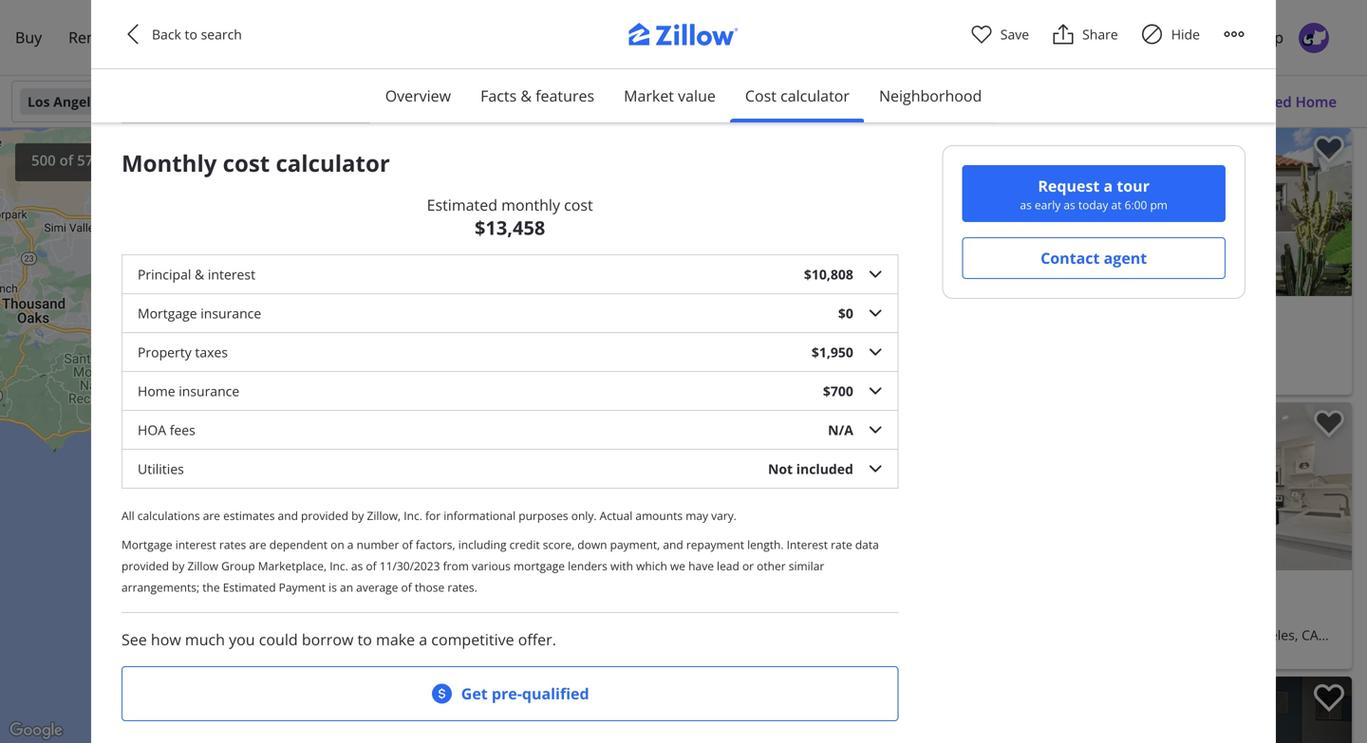 Task type: locate. For each thing, give the bounding box(es) containing it.
of up 11/30/2023
[[402, 537, 413, 552]]

0 vertical spatial 1
[[1239, 92, 1247, 111]]

0 horizontal spatial ca
[[109, 93, 126, 111]]

rate
[[831, 537, 852, 552]]

0 horizontal spatial and
[[278, 508, 298, 524]]

hour for 'property images, use arrow keys to navigate, image 1 of 38' "group"
[[1040, 137, 1067, 153]]

0 vertical spatial by
[[351, 508, 364, 524]]

# left 01704771 on the bottom right of page
[[917, 647, 924, 660]]

chevron down image
[[122, 37, 137, 52], [501, 94, 516, 109], [827, 94, 842, 109], [942, 94, 957, 109], [869, 345, 882, 359], [869, 384, 882, 398], [869, 423, 882, 437]]

chevron left image inside property images, use arrow keys to navigate, image 1 of 49 group
[[680, 475, 703, 498]]

1 horizontal spatial home
[[179, 27, 222, 47]]

mortgage for mortgage insurance
[[138, 304, 197, 322]]

1.60m link
[[414, 358, 457, 375]]

for up lopez
[[882, 603, 900, 621]]

early
[[1035, 197, 1061, 213]]

1 vertical spatial the
[[202, 580, 220, 595]]

save this home image
[[1314, 410, 1344, 438], [1314, 685, 1344, 712]]

the left county
[[256, 72, 276, 90]]

1 horizontal spatial inc.
[[404, 508, 422, 524]]

1 horizontal spatial chevron left image
[[680, 475, 703, 498]]

hoa
[[138, 421, 166, 439]]

0 vertical spatial inc.
[[404, 508, 422, 524]]

and up dependent
[[278, 508, 298, 524]]

0 vertical spatial estimated
[[427, 195, 497, 215]]

0 horizontal spatial as
[[351, 558, 363, 574]]

1 vertical spatial on
[[330, 537, 344, 552]]

chevron right image inside 'property images, use arrow keys to navigate, image 1 of 38' "group"
[[1320, 201, 1342, 224]]

0 horizontal spatial home
[[138, 382, 175, 400]]

1.60m
[[421, 359, 451, 373]]

an
[[340, 580, 353, 595]]

save
[[1000, 25, 1029, 43]]

-- sqft
[[767, 329, 802, 347]]

hide image
[[1141, 23, 1164, 46]]

2 horizontal spatial 1
[[1239, 92, 1247, 111]]

2 chevron right image from the left
[[1320, 201, 1342, 224]]

amounts
[[636, 508, 683, 524]]

1 horizontal spatial estimated
[[427, 195, 497, 215]]

insurance down "taxes"
[[179, 382, 239, 400]]

mortgage down all
[[122, 537, 172, 552]]

2 horizontal spatial chevron left image
[[1024, 201, 1047, 224]]

los left angeles on the left of page
[[28, 93, 50, 111]]

0 vertical spatial los
[[28, 93, 50, 111]]

estimated down 'group'
[[223, 580, 276, 595]]

1 horizontal spatial for
[[857, 329, 875, 347]]

0 horizontal spatial 1 hour ago
[[685, 412, 745, 427]]

1 horizontal spatial the
[[256, 72, 276, 90]]

0 horizontal spatial for
[[425, 508, 441, 524]]

0 horizontal spatial 3
[[678, 603, 685, 621]]

by left zillow
[[172, 558, 185, 574]]

chevron left image left the back
[[122, 23, 144, 46]]

90048
[[1022, 649, 1060, 667]]

2 bds from the top
[[689, 603, 712, 621]]

3 bds
[[678, 603, 712, 621]]

estimated inside estimated monthly cost $13,458
[[427, 195, 497, 215]]

see
[[122, 629, 147, 650]]

hour
[[1040, 137, 1067, 153], [695, 412, 722, 427]]

0 vertical spatial interest
[[208, 265, 255, 283]]

interest up zillow
[[175, 537, 216, 552]]

1 horizontal spatial sale
[[903, 603, 928, 621]]

calculator down website
[[276, 148, 390, 178]]

more
[[189, 32, 229, 53]]

1 vertical spatial ca
[[841, 352, 858, 370]]

0 vertical spatial and
[[278, 508, 298, 524]]

house for 1,536 sqft
[[839, 603, 879, 621]]

for for 3 bds
[[882, 603, 900, 621]]

by left zillow,
[[351, 508, 364, 524]]

n/a
[[828, 421, 853, 439]]

1 hour ago up request
[[1030, 137, 1090, 153]]

0 horizontal spatial dre
[[833, 373, 851, 386]]

similar
[[789, 558, 824, 574]]

a left number
[[347, 537, 354, 552]]

mortgage up property
[[138, 304, 197, 322]]

- house for sale up lopez
[[831, 603, 928, 621]]

chevron left image up the may
[[680, 475, 703, 498]]

of
[[59, 150, 73, 170], [402, 537, 413, 552], [366, 558, 377, 574], [401, 580, 412, 595]]

0 vertical spatial house
[[813, 329, 853, 347]]

1 vertical spatial mortgage
[[122, 537, 172, 552]]

inc. right zillow,
[[404, 508, 422, 524]]

save button
[[970, 23, 1029, 46]]

0 horizontal spatial by
[[172, 558, 185, 574]]

0 horizontal spatial &
[[195, 265, 204, 283]]

by inside mortgage interest rates are dependent on a number of factors, including credit score, down payment, and repayment length. interest rate data provided by zillow group marketplace, inc. as of
[[172, 558, 185, 574]]

as down request
[[1064, 197, 1075, 213]]

property images, use arrow keys to navigate, image 1 of 38 group
[[1015, 128, 1352, 300]]

chevron down image inside "show more" button
[[122, 37, 137, 52]]

2 save this home image from the left
[[1314, 136, 1344, 164]]

0 vertical spatial for
[[857, 329, 875, 347]]

dre right lopez
[[897, 647, 915, 660]]

1 hour ago
[[1030, 137, 1090, 153], [685, 412, 745, 427]]

for up the factors,
[[425, 508, 441, 524]]

2831 virginia rd, los angeles, ca 90016 image
[[1015, 128, 1352, 296]]

for for 4 bds
[[857, 329, 875, 347]]

calculator right the cost at top right
[[780, 85, 850, 106]]

& right "facts"
[[521, 85, 532, 106]]

1 vertical spatial house
[[839, 603, 879, 621]]

ogden
[[801, 373, 830, 386]]

rates
[[219, 537, 246, 552]]

skip link list tab list
[[370, 69, 997, 123]]

1 down pardee
[[685, 412, 692, 427]]

1 vertical spatial - house for sale
[[831, 603, 928, 621]]

2 horizontal spatial ca
[[1302, 626, 1318, 644]]

2 vertical spatial for
[[882, 603, 900, 621]]

01704771
[[926, 647, 969, 660]]

see how much you could borrow to make a competitive offer.
[[122, 629, 556, 650]]

repayment
[[686, 537, 744, 552]]

bds right 4 at top
[[689, 329, 712, 347]]

at
[[1111, 197, 1122, 213]]

by
[[351, 508, 364, 524], [172, 558, 185, 574]]

of down 11/30/2023
[[401, 580, 412, 595]]

1 horizontal spatial on
[[330, 537, 344, 552]]

rentals
[[1077, 27, 1129, 47]]

11/30/2023
[[380, 558, 440, 574]]

save this home image down the neighborhood button
[[969, 136, 1000, 164]]

1 vertical spatial #
[[917, 647, 924, 660]]

agent
[[1104, 248, 1147, 268]]

on inside mortgage interest rates are dependent on a number of factors, including credit score, down payment, and repayment length. interest rate data provided by zillow group marketplace, inc. as of
[[330, 537, 344, 552]]

mortgage
[[138, 304, 197, 322], [122, 537, 172, 552]]

on right "info"
[[236, 72, 252, 90]]

1 vertical spatial are
[[249, 537, 266, 552]]

los inside filters element
[[28, 93, 50, 111]]

# inside 2446 penmar ave, venice, ca 90291 pardee properties, paige ogden dre # 02060052
[[853, 373, 859, 386]]

paige
[[774, 373, 798, 386]]

are right rates
[[249, 537, 266, 552]]

mortgage inside mortgage interest rates are dependent on a number of factors, including credit score, down payment, and repayment length. interest rate data provided by zillow group marketplace, inc. as of
[[122, 537, 172, 552]]

1 chevron right image from the left
[[975, 201, 998, 224]]

1 horizontal spatial 1 hour ago
[[1030, 137, 1090, 153]]

overview
[[385, 85, 451, 106]]

loans
[[226, 27, 268, 47]]

share image
[[1052, 23, 1075, 46]]

a
[[1104, 176, 1113, 196], [347, 537, 354, 552], [419, 629, 427, 650]]

$0
[[838, 304, 853, 322]]

hour for property images, use arrow keys to navigate, image 1 of 49 group
[[695, 412, 722, 427]]

facts
[[480, 85, 517, 106]]

informational
[[444, 508, 516, 524]]

sqft right 1,536
[[804, 603, 828, 621]]

2 ba from the top
[[737, 603, 752, 621]]

1 vertical spatial and
[[663, 537, 683, 552]]

& for facts
[[521, 85, 532, 106]]

inc. up is
[[330, 558, 348, 574]]

actual
[[600, 508, 633, 524]]

1 vertical spatial a
[[347, 537, 354, 552]]

interest up mortgage insurance
[[208, 265, 255, 283]]

angeles
[[53, 93, 105, 111]]

tour
[[1117, 176, 1150, 196]]

credit
[[509, 537, 540, 552]]

0 vertical spatial - house for sale
[[806, 329, 902, 347]]

1 horizontal spatial 3
[[726, 329, 733, 347]]

& right principal in the left of the page
[[195, 265, 204, 283]]

3 ba
[[726, 329, 752, 347]]

patty
[[843, 647, 866, 660]]

ca right the angeles,
[[1302, 626, 1318, 644]]

chevron left image for 'property images, use arrow keys to navigate, image 1 of 38' "group"
[[1024, 201, 1047, 224]]

1 vertical spatial provided
[[122, 558, 169, 574]]

0 horizontal spatial chevron right image
[[975, 201, 998, 224]]

provided up arrangements; at the left of the page
[[122, 558, 169, 574]]

provided inside mortgage interest rates are dependent on a number of factors, including credit score, down payment, and repayment length. interest rate data provided by zillow group marketplace, inc. as of
[[122, 558, 169, 574]]

dre inside 2446 penmar ave, venice, ca 90291 pardee properties, paige ogden dre # 02060052
[[833, 373, 851, 386]]

- house for sale down the $0
[[806, 329, 902, 347]]

ba for 2 ba
[[737, 603, 752, 621]]

property images, use arrow keys to navigate, image 1 of 22 group
[[670, 128, 1007, 300], [1015, 677, 1352, 743]]

property images, use arrow keys to navigate, image 1 of 26 group
[[670, 677, 1007, 743]]

estimates
[[223, 508, 275, 524]]

house up patty
[[839, 603, 879, 621]]

bds left 2
[[689, 603, 712, 621]]

0 horizontal spatial on
[[236, 72, 252, 90]]

dre
[[833, 373, 851, 386], [897, 647, 915, 660]]

1 ba from the top
[[737, 329, 752, 347]]

0 horizontal spatial a
[[347, 537, 354, 552]]

0 vertical spatial ca
[[109, 93, 126, 111]]

home inside filters element
[[1296, 92, 1337, 111]]

overview button
[[370, 69, 466, 122]]

ca inside filters element
[[109, 93, 126, 111]]

1 vertical spatial insurance
[[179, 382, 239, 400]]

home for home insurance
[[138, 382, 175, 400]]

of right '500'
[[59, 150, 73, 170]]

the down zillow
[[202, 580, 220, 595]]

get pre-qualified link
[[122, 666, 898, 721]]

0 vertical spatial to
[[185, 25, 197, 43]]

home inside 'link'
[[179, 27, 222, 47]]

1 hour ago down pardee
[[685, 412, 745, 427]]

to
[[185, 25, 197, 43], [357, 629, 372, 650]]

info
[[209, 72, 233, 90]]

lopez
[[868, 647, 894, 660]]

save this home image
[[969, 136, 1000, 164], [1314, 136, 1344, 164]]

0 horizontal spatial los
[[28, 93, 50, 111]]

sell
[[128, 27, 152, 47]]

from various mortgage lenders with which we have lead or other similar arrangements; the estimated payment is an average of those rates.
[[122, 558, 824, 595]]

vary.
[[711, 508, 737, 524]]

a right make
[[419, 629, 427, 650]]

and up "we"
[[663, 537, 683, 552]]

1 bds from the top
[[689, 329, 712, 347]]

borrow
[[302, 629, 354, 650]]

los right 101,
[[1222, 626, 1243, 644]]

are
[[203, 508, 220, 524], [249, 537, 266, 552]]

2 horizontal spatial as
[[1064, 197, 1075, 213]]

0 vertical spatial a
[[1104, 176, 1113, 196]]

realty
[[759, 647, 791, 660]]

0 horizontal spatial the
[[202, 580, 220, 595]]

sale up 90291
[[878, 329, 902, 347]]

including
[[458, 537, 506, 552]]

0 horizontal spatial cost
[[223, 148, 270, 178]]

$10,808
[[804, 265, 853, 283]]

payment,
[[610, 537, 660, 552]]

0 horizontal spatial inc.
[[330, 558, 348, 574]]

3 up keller
[[678, 603, 685, 621]]

ago down properties,
[[725, 412, 745, 427]]

on right dependent
[[330, 537, 344, 552]]

ba right 2
[[737, 603, 752, 621]]

0 horizontal spatial are
[[203, 508, 220, 524]]

1 vertical spatial chevron left image
[[1024, 201, 1047, 224]]

1 up early
[[1030, 137, 1037, 153]]

as left early
[[1020, 197, 1032, 213]]

0 vertical spatial 1 hour ago
[[1030, 137, 1090, 153]]

chevron right image
[[975, 201, 998, 224], [1320, 201, 1342, 224]]

ca inside "321 s san vicente blvd apt 101, los angeles, ca 90048"
[[1302, 626, 1318, 644]]

0 vertical spatial &
[[521, 85, 532, 106]]

are up rates
[[203, 508, 220, 524]]

1 horizontal spatial 1
[[1030, 137, 1037, 153]]

calculator
[[780, 85, 850, 106], [276, 148, 390, 178]]

1 save this home image from the left
[[969, 136, 1000, 164]]

monthly cost calculator
[[122, 148, 390, 178]]

sqft up ave,
[[779, 329, 802, 347]]

ba up penmar
[[737, 329, 752, 347]]

hour down pardee
[[695, 412, 722, 427]]

ago for property images, use arrow keys to navigate, image 1 of 49 group
[[725, 412, 745, 427]]

1 vertical spatial 1
[[1030, 137, 1037, 153]]

chevron right image for 2831 virginia rd, los angeles, ca 90016 image
[[1320, 201, 1342, 224]]

vicente
[[1086, 626, 1131, 644]]

0 vertical spatial save this home image
[[1314, 410, 1344, 438]]

saved
[[1251, 92, 1292, 111]]

as up an
[[351, 558, 363, 574]]

request a tour as early as today at 6:00 pm
[[1020, 176, 1168, 213]]

2446 penmar ave, venice, ca 90291 image
[[670, 128, 1007, 296]]

ba for 3 ba
[[737, 329, 752, 347]]

2 horizontal spatial a
[[1104, 176, 1113, 196]]

1 vertical spatial for
[[425, 508, 441, 524]]

02060052
[[862, 373, 905, 386]]

1 horizontal spatial calculator
[[780, 85, 850, 106]]

penmar
[[712, 352, 760, 370]]

# down 2446 penmar ave, venice, ca 90291 link
[[853, 373, 859, 386]]

dollar sign image
[[431, 683, 454, 705]]

filters element
[[0, 76, 1367, 128]]

chevron left image inside 'property images, use arrow keys to navigate, image 1 of 38' "group"
[[1024, 201, 1047, 224]]

home for home loans
[[179, 27, 222, 47]]

sale for 1,536 sqft
[[903, 603, 928, 621]]

2 vertical spatial ca
[[1302, 626, 1318, 644]]

1 vertical spatial cost
[[564, 195, 593, 215]]

1 vertical spatial home
[[1296, 92, 1337, 111]]

0 horizontal spatial estimated
[[223, 580, 276, 595]]

2 horizontal spatial home
[[1296, 92, 1337, 111]]

1 vertical spatial &
[[195, 265, 204, 283]]

contact agent button
[[962, 237, 1226, 279]]

- house for sale for -- sqft
[[806, 329, 902, 347]]

1 vertical spatial inc.
[[330, 558, 348, 574]]

ca left 90291
[[841, 352, 858, 370]]

& inside button
[[521, 85, 532, 106]]

a up at
[[1104, 176, 1113, 196]]

and
[[278, 508, 298, 524], [663, 537, 683, 552]]

0 vertical spatial insurance
[[201, 304, 261, 322]]

1 vertical spatial to
[[357, 629, 372, 650]]

1 vertical spatial by
[[172, 558, 185, 574]]

1 vertical spatial ago
[[725, 412, 745, 427]]

house up 2446 penmar ave, venice, ca 90291 link
[[813, 329, 853, 347]]

utilities
[[138, 460, 184, 478]]

ago up request
[[1070, 137, 1090, 153]]

save this home image down 1 saved home
[[1314, 136, 1344, 164]]

insurance up "taxes"
[[201, 304, 261, 322]]

for up 90291
[[857, 329, 875, 347]]

inc. inside mortgage interest rates are dependent on a number of factors, including credit score, down payment, and repayment length. interest rate data provided by zillow group marketplace, inc. as of
[[330, 558, 348, 574]]

dependent
[[269, 537, 328, 552]]

0 vertical spatial sale
[[878, 329, 902, 347]]

provided up dependent
[[301, 508, 348, 524]]

3.00m link
[[338, 397, 381, 414]]

google image
[[5, 719, 67, 743]]

save this home button
[[954, 128, 1007, 181], [1299, 128, 1352, 181], [1299, 403, 1352, 456], [1299, 677, 1352, 730]]

3.00m
[[344, 398, 374, 412]]

1 for 'property images, use arrow keys to navigate, image 1 of 38' "group"
[[1030, 137, 1037, 153]]

1 left saved
[[1239, 92, 1247, 111]]

0 vertical spatial the
[[256, 72, 276, 90]]

1 for property images, use arrow keys to navigate, image 1 of 49 group
[[685, 412, 692, 427]]

1 hour ago for 'property images, use arrow keys to navigate, image 1 of 38' "group"
[[1030, 137, 1090, 153]]

0 vertical spatial ba
[[737, 329, 752, 347]]

1 horizontal spatial &
[[521, 85, 532, 106]]

0 vertical spatial home
[[179, 27, 222, 47]]

0 vertical spatial provided
[[301, 508, 348, 524]]

1 vertical spatial property images, use arrow keys to navigate, image 1 of 22 group
[[1015, 677, 1352, 743]]

& for principal
[[195, 265, 204, 283]]

1 horizontal spatial and
[[663, 537, 683, 552]]

dre down 2446 penmar ave, venice, ca 90291 link
[[833, 373, 851, 386]]

0 vertical spatial calculator
[[780, 85, 850, 106]]

chevron left image
[[122, 23, 144, 46], [1024, 201, 1047, 224], [680, 475, 703, 498]]

williams
[[712, 647, 756, 660]]

0 vertical spatial cost
[[223, 148, 270, 178]]

mortgage for mortgage interest rates are dependent on a number of factors, including credit score, down payment, and repayment length. interest rate data provided by zillow group marketplace, inc. as of
[[122, 537, 172, 552]]

4 bds
[[678, 329, 712, 347]]

chevron right image
[[1320, 475, 1342, 498]]

property images, use arrow keys to navigate, image 1 of 49 group
[[670, 403, 1007, 575]]

321 s san vicente blvd apt 101, los angeles, ca 90048 link
[[1022, 624, 1344, 667]]

market value button
[[609, 69, 731, 122]]

contact
[[1041, 248, 1100, 268]]

ca down find
[[109, 93, 126, 111]]

los inside "321 s san vicente blvd apt 101, los angeles, ca 90048"
[[1222, 626, 1243, 644]]

1 horizontal spatial a
[[419, 629, 427, 650]]

help link
[[1237, 16, 1297, 60]]

los angeles ca
[[28, 93, 126, 111]]

1 horizontal spatial are
[[249, 537, 266, 552]]

4
[[678, 329, 685, 347]]

sqft
[[779, 329, 802, 347], [804, 603, 828, 621]]

pardee
[[678, 373, 713, 386]]

have
[[688, 558, 714, 574]]

show more
[[144, 32, 229, 53]]

hour up request
[[1040, 137, 1067, 153]]

0 vertical spatial sqft
[[779, 329, 802, 347]]

estimated left monthly
[[427, 195, 497, 215]]

1 vertical spatial calculator
[[276, 148, 390, 178]]

of inside from various mortgage lenders with which we have lead or other similar arrangements; the estimated payment is an average of those rates.
[[401, 580, 412, 595]]

sale up 01704771 on the bottom right of page
[[903, 603, 928, 621]]

fees
[[170, 421, 195, 439]]

back to search
[[152, 25, 242, 43]]

3 up penmar
[[726, 329, 733, 347]]

chevron left image down request
[[1024, 201, 1047, 224]]

0 horizontal spatial chevron left image
[[122, 23, 144, 46]]

website
[[325, 72, 373, 90]]

chevron down image
[[380, 94, 395, 109], [679, 94, 695, 109], [869, 267, 882, 281], [869, 306, 882, 320], [869, 462, 882, 476], [561, 703, 574, 717]]

1 horizontal spatial sqft
[[804, 603, 828, 621]]

is
[[329, 580, 337, 595]]

0 horizontal spatial hour
[[695, 412, 722, 427]]



Task type: describe. For each thing, give the bounding box(es) containing it.
2586 lake view ave, los angeles, ca 90039 image
[[670, 403, 1007, 571]]

heart image
[[970, 23, 993, 46]]

county
[[279, 72, 321, 90]]

plus image
[[609, 648, 629, 668]]

90291
[[861, 352, 899, 370]]

500
[[31, 150, 56, 170]]

ca inside 2446 penmar ave, venice, ca 90291 pardee properties, paige ogden dre # 02060052
[[841, 352, 858, 370]]

buy link
[[2, 16, 55, 60]]

0 horizontal spatial sqft
[[779, 329, 802, 347]]

value
[[678, 85, 716, 106]]

0 vertical spatial on
[[236, 72, 252, 90]]

or
[[742, 558, 754, 574]]

of up average
[[366, 558, 377, 574]]

advertise link
[[1143, 16, 1236, 60]]

a inside request a tour as early as today at 6:00 pm
[[1104, 176, 1113, 196]]

principal & interest
[[138, 265, 255, 283]]

and inside mortgage interest rates are dependent on a number of factors, including credit score, down payment, and repayment length. interest rate data provided by zillow group marketplace, inc. as of
[[663, 537, 683, 552]]

0 horizontal spatial property images, use arrow keys to navigate, image 1 of 22 group
[[670, 128, 1007, 300]]

101,
[[1192, 626, 1218, 644]]

how
[[151, 629, 181, 650]]

house for -- sqft
[[813, 329, 853, 347]]

down
[[577, 537, 607, 552]]

arrangements;
[[122, 580, 199, 595]]

chevron left image for property images, use arrow keys to navigate, image 1 of 49 group
[[680, 475, 703, 498]]

2 vertical spatial a
[[419, 629, 427, 650]]

neighborhood
[[879, 85, 982, 106]]

factors,
[[416, 537, 455, 552]]

500 of 5752 homes
[[31, 150, 160, 170]]

main navigation
[[0, 0, 1367, 76]]

interest
[[787, 537, 828, 552]]

monthly
[[501, 195, 560, 215]]

data
[[855, 537, 879, 552]]

home loans link
[[166, 16, 281, 60]]

2
[[726, 603, 733, 621]]

san
[[1059, 626, 1082, 644]]

back
[[152, 25, 181, 43]]

1 inside the 1 saved home link
[[1239, 92, 1247, 111]]

manage rentals link
[[1003, 16, 1143, 60]]

1 horizontal spatial property images, use arrow keys to navigate, image 1 of 22 group
[[1015, 677, 1352, 743]]

1 save this home image from the top
[[1314, 410, 1344, 438]]

other
[[757, 558, 786, 574]]

1 hour ago for property images, use arrow keys to navigate, image 1 of 49 group
[[685, 412, 745, 427]]

1 horizontal spatial dre
[[897, 647, 915, 660]]

0 vertical spatial are
[[203, 508, 220, 524]]

cost calculator button
[[730, 69, 865, 122]]

insurance for home insurance
[[179, 382, 239, 400]]

s
[[1049, 626, 1056, 644]]

- house for sale for 1,536 sqft
[[831, 603, 928, 621]]

2 save this home image from the top
[[1314, 685, 1344, 712]]

purposes
[[519, 508, 568, 524]]

those
[[415, 580, 445, 595]]

assessor
[[151, 72, 205, 90]]

contact agent
[[1041, 248, 1147, 268]]

help
[[1251, 27, 1284, 47]]

apt
[[1165, 626, 1189, 644]]

3 for 3 bds
[[678, 603, 685, 621]]

calculator inside button
[[780, 85, 850, 106]]

ago for 'property images, use arrow keys to navigate, image 1 of 38' "group"
[[1070, 137, 1090, 153]]

property taxes
[[138, 343, 228, 361]]

estimated inside from various mortgage lenders with which we have lead or other similar arrangements; the estimated payment is an average of those rates.
[[223, 580, 276, 595]]

average
[[356, 580, 398, 595]]

properties,
[[715, 373, 772, 386]]

estimated monthly cost $13,458
[[427, 195, 593, 241]]

321
[[1022, 626, 1045, 644]]

features
[[536, 85, 594, 106]]

3 for 3 ba
[[726, 329, 733, 347]]

property images, use arrow keys to navigate, image 1 of 41 group
[[1015, 0, 1352, 7]]

property images, use arrow keys to navigate, image 1 of 31 group
[[1015, 403, 1352, 575]]

bds for 3 bds
[[689, 603, 712, 621]]

mortgage
[[514, 558, 565, 574]]

back to search link
[[122, 23, 264, 46]]

cost calculator
[[745, 85, 850, 106]]

are inside mortgage interest rates are dependent on a number of factors, including credit score, down payment, and repayment length. interest rate data provided by zillow group marketplace, inc. as of
[[249, 537, 266, 552]]

0 horizontal spatial calculator
[[276, 148, 390, 178]]

5752
[[77, 150, 110, 170]]

minus image
[[609, 697, 629, 717]]

market
[[624, 85, 674, 106]]

you
[[229, 629, 255, 650]]

1 horizontal spatial provided
[[301, 508, 348, 524]]

2.00m link
[[387, 398, 430, 415]]

from
[[443, 558, 469, 574]]

not included
[[768, 460, 853, 478]]

zillow,
[[367, 508, 401, 524]]

1 saved home link
[[1230, 78, 1346, 125]]

angeles,
[[1246, 626, 1298, 644]]

cost inside estimated monthly cost $13,458
[[564, 195, 593, 215]]

sale for -- sqft
[[878, 329, 902, 347]]

find assessor info on the county website
[[122, 72, 373, 90]]

1 horizontal spatial as
[[1020, 197, 1032, 213]]

principal
[[138, 265, 191, 283]]

2446
[[678, 352, 708, 370]]

interest inside mortgage interest rates are dependent on a number of factors, including credit score, down payment, and repayment length. interest rate data provided by zillow group marketplace, inc. as of
[[175, 537, 216, 552]]

blvd
[[1135, 626, 1161, 644]]

which
[[636, 558, 667, 574]]

insurance for mortgage insurance
[[201, 304, 261, 322]]

hide
[[1171, 25, 1200, 43]]

bds for 4 bds
[[689, 329, 712, 347]]

westside,
[[794, 647, 841, 660]]

taxes
[[195, 343, 228, 361]]

2446 penmar ave, venice, ca 90291 link
[[678, 349, 1000, 372]]

more image
[[1223, 23, 1246, 46]]

chevron right image for '2446 penmar ave, venice, ca 90291' image
[[975, 201, 998, 224]]

321 s san vicente blvd apt 101, los angeles, ca 90048 image
[[1015, 403, 1352, 571]]

not
[[768, 460, 793, 478]]

zillow logo image
[[608, 23, 760, 56]]

$1,950
[[812, 343, 853, 361]]

the inside from various mortgage lenders with which we have lead or other similar arrangements; the estimated payment is an average of those rates.
[[202, 580, 220, 595]]

2446 penmar ave, venice, ca 90291 pardee properties, paige ogden dre # 02060052
[[678, 352, 905, 386]]

facts & features button
[[465, 69, 610, 122]]

1 horizontal spatial by
[[351, 508, 364, 524]]

0 horizontal spatial to
[[185, 25, 197, 43]]

rates.
[[447, 580, 477, 595]]

marketplace,
[[258, 558, 327, 574]]

as inside mortgage interest rates are dependent on a number of factors, including credit score, down payment, and repayment length. interest rate data provided by zillow group marketplace, inc. as of
[[351, 558, 363, 574]]

advertise
[[1156, 27, 1222, 47]]

321 s san vicente blvd apt 101, los angeles, ca 90048
[[1022, 626, 1318, 667]]

map region
[[0, 0, 769, 743]]

get pre-qualified
[[461, 683, 589, 704]]

a inside mortgage interest rates are dependent on a number of factors, including credit score, down payment, and repayment length. interest rate data provided by zillow group marketplace, inc. as of
[[347, 537, 354, 552]]

sell link
[[114, 16, 166, 60]]

mortgage interest rates are dependent on a number of factors, including credit score, down payment, and repayment length. interest rate data provided by zillow group marketplace, inc. as of
[[122, 537, 879, 574]]

payment
[[279, 580, 326, 595]]

1 horizontal spatial #
[[917, 647, 924, 660]]

score,
[[543, 537, 575, 552]]



Task type: vqa. For each thing, say whether or not it's contained in the screenshot.


